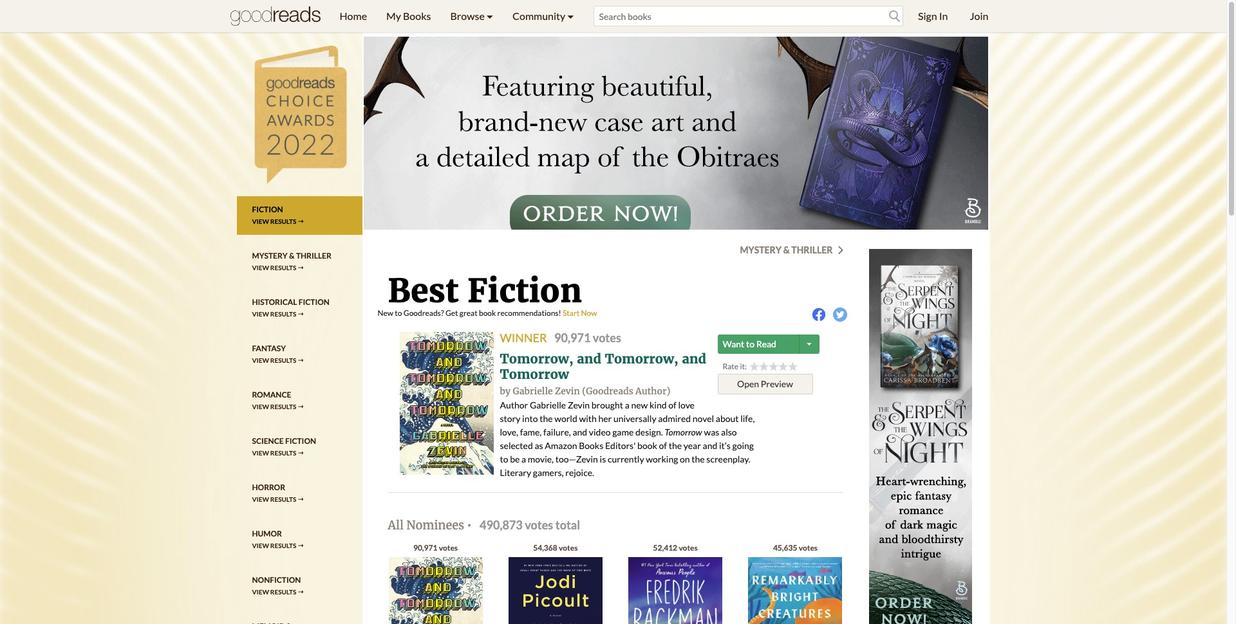 Task type: describe. For each thing, give the bounding box(es) containing it.
community ▾ button
[[503, 0, 584, 32]]

love,
[[500, 427, 518, 438]]

read
[[756, 339, 776, 350]]

selected
[[500, 440, 533, 451]]

sign
[[918, 10, 937, 22]]

new
[[631, 400, 648, 411]]

90,971 votes
[[413, 543, 458, 553]]

→ for nonfiction
[[298, 589, 304, 596]]

into
[[522, 413, 538, 424]]

currently
[[608, 454, 644, 465]]

rate
[[723, 362, 738, 371]]

fantasy
[[252, 344, 286, 354]]

2022 goodreads choice awards image
[[252, 45, 349, 186]]

results for humor
[[270, 542, 296, 550]]

science
[[252, 437, 284, 446]]

historical fiction view results →
[[252, 298, 330, 318]]

gabrielle inside author gabrielle zevin brought a new kind of love story into the world with her universally admired novel about life, love, fame, failure, and video game design.
[[530, 400, 566, 411]]

nonfiction view results →
[[252, 576, 304, 596]]

about
[[716, 413, 739, 424]]

1 vertical spatial tomorrow, and tomorrow, and tomorrow by gabrielle zevin image
[[389, 557, 483, 624]]

best fiction
[[388, 271, 582, 312]]

votes for 54,368 votes
[[559, 543, 578, 553]]

was
[[704, 427, 719, 438]]

results inside mystery & thriller view results →
[[270, 264, 296, 272]]

author
[[500, 400, 528, 411]]

a inside author gabrielle zevin brought a new kind of love story into the world with her universally admired novel about life, love, fame, failure, and video game design.
[[625, 400, 629, 411]]

winner
[[500, 331, 547, 345]]

fame,
[[520, 427, 542, 438]]

open preview link
[[718, 374, 813, 395]]

video
[[589, 427, 611, 438]]

votes for 90,971 votes
[[439, 543, 458, 553]]

fiction for historical fiction view results →
[[299, 298, 330, 307]]

0 horizontal spatial book
[[479, 308, 496, 318]]

results for fantasy
[[270, 357, 296, 365]]

1 vertical spatial the
[[669, 440, 682, 451]]

her
[[598, 413, 612, 424]]

(goodreads
[[582, 386, 633, 397]]

books inside menu
[[403, 10, 431, 22]]

admired
[[658, 413, 691, 424]]

of inside the was also selected as amazon books editors' book of the year and it's going to be a movie, too—zevin is currently working on the screenplay. literary gamers, rejoice.
[[659, 440, 667, 451]]

preview
[[761, 379, 793, 390]]

and left rate
[[682, 351, 706, 367]]

view inside historical fiction view results →
[[252, 310, 269, 318]]

→ inside mystery & thriller view results →
[[298, 264, 304, 272]]

votes for 52,412 votes
[[679, 543, 698, 553]]

share on facebook image
[[812, 308, 826, 322]]

view for humor
[[252, 542, 269, 550]]

view for romance
[[252, 403, 269, 411]]

gabrielle inside winner 90,971 votes tomorrow, and tomorrow, and tomorrow by gabrielle zevin (goodreads author)
[[513, 386, 553, 397]]

rejoice.
[[565, 467, 594, 478]]

movie,
[[528, 454, 554, 465]]

brought
[[592, 400, 623, 411]]

novel
[[693, 413, 714, 424]]

mystery & thriller view results →
[[252, 251, 331, 272]]

as
[[535, 440, 543, 451]]

great
[[460, 308, 477, 318]]

52,412
[[653, 543, 677, 553]]

sign in
[[918, 10, 948, 22]]

community
[[513, 10, 565, 22]]

winner 90,971 votes tomorrow, and tomorrow, and tomorrow by gabrielle zevin (goodreads author)
[[500, 331, 706, 397]]

view for fantasy
[[252, 357, 269, 365]]

open preview
[[737, 379, 793, 390]]

fiction view results →
[[252, 205, 304, 225]]

to inside the was also selected as amazon books editors' book of the year and it's going to be a movie, too—zevin is currently working on the screenplay. literary gamers, rejoice.
[[500, 454, 508, 465]]

rate it:
[[723, 362, 747, 371]]

→ inside historical fiction view results →
[[298, 310, 304, 318]]

join
[[970, 10, 989, 22]]

romance view results →
[[252, 390, 304, 411]]

sign in link
[[908, 0, 958, 32]]

view inside science fiction view results →
[[252, 449, 269, 457]]

world
[[554, 413, 577, 424]]

all
[[388, 518, 404, 533]]

design.
[[635, 427, 663, 438]]

mystery & thriller
[[740, 245, 833, 256]]

fiction for science fiction view results →
[[285, 437, 316, 446]]

humor
[[252, 529, 282, 539]]

open
[[737, 379, 759, 390]]

votes inside winner 90,971 votes tomorrow, and tomorrow, and tomorrow by gabrielle zevin (goodreads author)
[[593, 331, 621, 345]]

→ for fantasy
[[298, 357, 304, 365]]

historical
[[252, 298, 297, 307]]

fantasy view results →
[[252, 344, 304, 365]]

start now link
[[563, 308, 597, 318]]

zevin inside author gabrielle zevin brought a new kind of love story into the world with her universally admired novel about life, love, fame, failure, and video game design.
[[568, 400, 590, 411]]

amazon
[[545, 440, 577, 451]]

results for horror
[[270, 496, 296, 504]]

love
[[678, 400, 695, 411]]

gamers,
[[533, 467, 564, 478]]

→ for horror
[[298, 496, 304, 504]]

gabrielle zevin link
[[513, 386, 580, 397]]

join link
[[960, 0, 998, 32]]

by
[[500, 386, 511, 397]]

is
[[600, 454, 606, 465]]

view inside mystery & thriller view results →
[[252, 264, 269, 272]]

story
[[500, 413, 520, 424]]

author gabrielle zevin brought a new kind of love story into the world with her universally admired novel about life, love, fame, failure, and video game design.
[[500, 400, 755, 438]]

menu containing home
[[330, 0, 584, 32]]

book inside the was also selected as amazon books editors' book of the year and it's going to be a movie, too—zevin is currently working on the screenplay. literary gamers, rejoice.
[[637, 440, 657, 451]]

new to goodreads? get great book recommendations! start now
[[378, 308, 597, 318]]

mystery for mystery & thriller view results →
[[252, 251, 288, 261]]

want to read button
[[723, 335, 776, 354]]

goodreads?
[[404, 308, 444, 318]]

horror
[[252, 483, 285, 493]]

votes for 45,635 votes
[[799, 543, 818, 553]]

get
[[445, 308, 458, 318]]

the inside author gabrielle zevin brought a new kind of love story into the world with her universally admired novel about life, love, fame, failure, and video game design.
[[540, 413, 553, 424]]

45,635 votes
[[773, 543, 818, 553]]

in
[[939, 10, 948, 22]]

too—zevin
[[555, 454, 598, 465]]

my books link
[[377, 0, 441, 32]]

browse ▾ button
[[441, 0, 503, 32]]



Task type: vqa. For each thing, say whether or not it's contained in the screenshot.
Number of books you want to read in 2024 NUMBER FIELD
no



Task type: locate. For each thing, give the bounding box(es) containing it.
→ up horror view results → at left
[[298, 449, 304, 457]]

0 horizontal spatial tomorrow
[[500, 366, 569, 382]]

Search for books to add to your shelves search field
[[593, 6, 903, 26]]

book down design.
[[637, 440, 657, 451]]

52,412 votes
[[653, 543, 698, 553]]

5 → from the top
[[298, 403, 304, 411]]

romance
[[252, 390, 291, 400]]

0 vertical spatial to
[[395, 308, 402, 318]]

results inside science fiction view results →
[[270, 449, 296, 457]]

0 horizontal spatial to
[[395, 308, 402, 318]]

view down fantasy
[[252, 357, 269, 365]]

1 results from the top
[[270, 218, 296, 225]]

results inside horror view results →
[[270, 496, 296, 504]]

results down science
[[270, 449, 296, 457]]

0 vertical spatial advertisement region
[[364, 37, 988, 230]]

→ up "nonfiction"
[[298, 542, 304, 550]]

54,368
[[533, 543, 557, 553]]

editors'
[[605, 440, 636, 451]]

tomorrow, and tomorrow, and tomorrow by gabrielle zevin image left by
[[399, 332, 493, 475]]

0 vertical spatial the
[[540, 413, 553, 424]]

working
[[646, 454, 678, 465]]

→ inside horror view results →
[[298, 496, 304, 504]]

1 vertical spatial 90,971
[[413, 543, 437, 553]]

universally
[[614, 413, 656, 424]]

thriller for mystery & thriller
[[791, 245, 833, 256]]

tomorrow,
[[500, 351, 573, 367], [605, 351, 678, 367]]

of up admired
[[668, 400, 676, 411]]

fiction right the historical
[[299, 298, 330, 307]]

1 horizontal spatial mystery
[[740, 245, 782, 256]]

remarkably bright creatures by shelby van pelt image
[[748, 557, 842, 624]]

votes right 45,635
[[799, 543, 818, 553]]

thriller for mystery & thriller view results →
[[296, 251, 331, 261]]

thriller inside mystery & thriller view results →
[[296, 251, 331, 261]]

new
[[378, 308, 393, 318]]

votes up the tomorrow, and tomorrow, and tomorrow link
[[593, 331, 621, 345]]

3 view from the top
[[252, 310, 269, 318]]

0 horizontal spatial 90,971
[[413, 543, 437, 553]]

tomorrow up year
[[665, 427, 702, 438]]

0 horizontal spatial the
[[540, 413, 553, 424]]

a left new
[[625, 400, 629, 411]]

2 view from the top
[[252, 264, 269, 272]]

0 horizontal spatial thriller
[[296, 251, 331, 261]]

•
[[467, 518, 472, 533]]

results for fiction
[[270, 218, 296, 225]]

1 → from the top
[[298, 218, 304, 225]]

results inside fantasy view results →
[[270, 357, 296, 365]]

mystery & thriller link
[[740, 245, 843, 256]]

0 horizontal spatial &
[[289, 251, 295, 261]]

9 view from the top
[[252, 589, 269, 596]]

4 results from the top
[[270, 357, 296, 365]]

8 results from the top
[[270, 542, 296, 550]]

view inside "nonfiction view results →"
[[252, 589, 269, 596]]

1 horizontal spatial the
[[669, 440, 682, 451]]

screenplay.
[[706, 454, 750, 465]]

1 horizontal spatial tomorrow
[[665, 427, 702, 438]]

1 vertical spatial of
[[659, 440, 667, 451]]

of
[[668, 400, 676, 411], [659, 440, 667, 451]]

▾ for community ▾
[[567, 10, 574, 22]]

1 vertical spatial to
[[746, 339, 755, 350]]

the right into
[[540, 413, 553, 424]]

→ for humor
[[298, 542, 304, 550]]

results for romance
[[270, 403, 296, 411]]

on
[[680, 454, 690, 465]]

results inside "romance view results →"
[[270, 403, 296, 411]]

0 vertical spatial a
[[625, 400, 629, 411]]

menu
[[330, 0, 584, 32]]

to for want
[[746, 339, 755, 350]]

0 horizontal spatial tomorrow,
[[500, 351, 573, 367]]

results inside fiction view results →
[[270, 218, 296, 225]]

fiction for best fiction
[[468, 271, 582, 312]]

view down horror
[[252, 496, 269, 504]]

a inside the was also selected as amazon books editors' book of the year and it's going to be a movie, too—zevin is currently working on the screenplay. literary gamers, rejoice.
[[522, 454, 526, 465]]

2 vertical spatial the
[[692, 454, 705, 465]]

& for mystery & thriller view results →
[[289, 251, 295, 261]]

0 horizontal spatial books
[[403, 10, 431, 22]]

results inside historical fiction view results →
[[270, 310, 296, 318]]

→ for fiction
[[298, 218, 304, 225]]

1 horizontal spatial ▾
[[567, 10, 574, 22]]

results down "nonfiction"
[[270, 589, 296, 596]]

mystery
[[740, 245, 782, 256], [252, 251, 288, 261]]

to left read
[[746, 339, 755, 350]]

8 → from the top
[[298, 542, 304, 550]]

my books
[[386, 10, 431, 22]]

54,368 votes
[[533, 543, 578, 553]]

1 horizontal spatial &
[[783, 245, 790, 256]]

0 horizontal spatial of
[[659, 440, 667, 451]]

1 view from the top
[[252, 218, 269, 225]]

1 horizontal spatial of
[[668, 400, 676, 411]]

45,635
[[773, 543, 797, 553]]

tomorrow, and tomorrow, and tomorrow link
[[500, 351, 706, 382]]

view down science
[[252, 449, 269, 457]]

0 vertical spatial 90,971
[[554, 331, 591, 345]]

▾ for browse ▾
[[487, 10, 493, 22]]

want to read
[[723, 339, 776, 350]]

2 horizontal spatial the
[[692, 454, 705, 465]]

results up mystery & thriller view results →
[[270, 218, 296, 225]]

4 view from the top
[[252, 357, 269, 365]]

1 vertical spatial a
[[522, 454, 526, 465]]

▾ inside 'dropdown button'
[[567, 10, 574, 22]]

votes down nominees
[[439, 543, 458, 553]]

wish you were here by jodi picoult image
[[508, 557, 602, 624]]

→ inside humor view results →
[[298, 542, 304, 550]]

results inside "nonfiction view results →"
[[270, 589, 296, 596]]

1 vertical spatial tomorrow
[[665, 427, 702, 438]]

0 vertical spatial tomorrow, and tomorrow, and tomorrow by gabrielle zevin image
[[399, 332, 493, 475]]

Search books text field
[[593, 6, 903, 26]]

tomorrow, up author)
[[605, 351, 678, 367]]

mystery inside mystery & thriller view results →
[[252, 251, 288, 261]]

→ inside fiction view results →
[[298, 218, 304, 225]]

0 vertical spatial tomorrow
[[500, 366, 569, 382]]

view down the historical
[[252, 310, 269, 318]]

tomorrow up gabrielle zevin link
[[500, 366, 569, 382]]

was also selected as amazon books editors' book of the year and it's going to be a movie, too—zevin is currently working on the screenplay. literary gamers, rejoice.
[[500, 427, 754, 478]]

to left be
[[500, 454, 508, 465]]

→ up historical fiction view results →
[[298, 264, 304, 272]]

1 horizontal spatial to
[[500, 454, 508, 465]]

view inside fiction view results →
[[252, 218, 269, 225]]

be
[[510, 454, 520, 465]]

6 view from the top
[[252, 449, 269, 457]]

90,971 down nominees
[[413, 543, 437, 553]]

fiction inside fiction view results →
[[252, 205, 283, 214]]

7 view from the top
[[252, 496, 269, 504]]

1 horizontal spatial book
[[637, 440, 657, 451]]

2 vertical spatial to
[[500, 454, 508, 465]]

1 ▾ from the left
[[487, 10, 493, 22]]

& inside mystery & thriller view results →
[[289, 251, 295, 261]]

zevin
[[555, 386, 580, 397], [568, 400, 590, 411]]

0 vertical spatial zevin
[[555, 386, 580, 397]]

author)
[[635, 386, 671, 397]]

9 results from the top
[[270, 589, 296, 596]]

life,
[[740, 413, 755, 424]]

tomorrow
[[500, 366, 569, 382], [665, 427, 702, 438]]

mystery for mystery & thriller
[[740, 245, 782, 256]]

3 → from the top
[[298, 310, 304, 318]]

the
[[540, 413, 553, 424], [669, 440, 682, 451], [692, 454, 705, 465]]

and inside author gabrielle zevin brought a new kind of love story into the world with her universally admired novel about life, love, fame, failure, and video game design.
[[573, 427, 587, 438]]

7 results from the top
[[270, 496, 296, 504]]

book
[[479, 308, 496, 318], [637, 440, 657, 451]]

▾ right browse
[[487, 10, 493, 22]]

results
[[270, 218, 296, 225], [270, 264, 296, 272], [270, 310, 296, 318], [270, 357, 296, 365], [270, 403, 296, 411], [270, 449, 296, 457], [270, 496, 296, 504], [270, 542, 296, 550], [270, 589, 296, 596]]

horror view results →
[[252, 483, 304, 504]]

1 vertical spatial advertisement region
[[869, 249, 972, 624]]

of up working
[[659, 440, 667, 451]]

now
[[581, 308, 597, 318]]

1 horizontal spatial books
[[579, 440, 603, 451]]

view for horror
[[252, 496, 269, 504]]

& for mystery & thriller
[[783, 245, 790, 256]]

1 tomorrow, from the left
[[500, 351, 573, 367]]

tomorrow inside winner 90,971 votes tomorrow, and tomorrow, and tomorrow by gabrielle zevin (goodreads author)
[[500, 366, 569, 382]]

view down the humor
[[252, 542, 269, 550]]

1 horizontal spatial thriller
[[791, 245, 833, 256]]

0 horizontal spatial ▾
[[487, 10, 493, 22]]

6 results from the top
[[270, 449, 296, 457]]

▾ inside dropdown button
[[487, 10, 493, 22]]

results down the historical
[[270, 310, 296, 318]]

1 horizontal spatial a
[[625, 400, 629, 411]]

gabrielle up the author
[[513, 386, 553, 397]]

it's
[[719, 440, 731, 451]]

2 → from the top
[[298, 264, 304, 272]]

1 vertical spatial books
[[579, 440, 603, 451]]

to
[[395, 308, 402, 318], [746, 339, 755, 350], [500, 454, 508, 465]]

1 horizontal spatial tomorrow,
[[605, 351, 678, 367]]

90,971 inside winner 90,971 votes tomorrow, and tomorrow, and tomorrow by gabrielle zevin (goodreads author)
[[554, 331, 591, 345]]

490,873
[[480, 518, 523, 532]]

view up the historical
[[252, 264, 269, 272]]

books right my
[[403, 10, 431, 22]]

browse
[[450, 10, 485, 22]]

and inside the was also selected as amazon books editors' book of the year and it's going to be a movie, too—zevin is currently working on the screenplay. literary gamers, rejoice.
[[703, 440, 717, 451]]

view inside humor view results →
[[252, 542, 269, 550]]

with
[[579, 413, 597, 424]]

7 → from the top
[[298, 496, 304, 504]]

books
[[403, 10, 431, 22], [579, 440, 603, 451]]

thriller
[[791, 245, 833, 256], [296, 251, 331, 261]]

best
[[388, 271, 459, 312]]

→ inside "nonfiction view results →"
[[298, 589, 304, 596]]

books down video
[[579, 440, 603, 451]]

→ up fantasy view results →
[[298, 310, 304, 318]]

zevin inside winner 90,971 votes tomorrow, and tomorrow, and tomorrow by gabrielle zevin (goodreads author)
[[555, 386, 580, 397]]

view inside "romance view results →"
[[252, 403, 269, 411]]

4 → from the top
[[298, 357, 304, 365]]

6 → from the top
[[298, 449, 304, 457]]

fiction right science
[[285, 437, 316, 446]]

it:
[[740, 362, 747, 371]]

results down romance
[[270, 403, 296, 411]]

game
[[612, 427, 634, 438]]

90,971 down the start
[[554, 331, 591, 345]]

1 vertical spatial zevin
[[568, 400, 590, 411]]

0 horizontal spatial mystery
[[252, 251, 288, 261]]

view inside fantasy view results →
[[252, 357, 269, 365]]

2 horizontal spatial to
[[746, 339, 755, 350]]

→ inside science fiction view results →
[[298, 449, 304, 457]]

share on twitter image
[[833, 308, 847, 322]]

and up (goodreads
[[577, 351, 601, 367]]

0 vertical spatial of
[[668, 400, 676, 411]]

to right the new
[[395, 308, 402, 318]]

the right on
[[692, 454, 705, 465]]

fiction inside science fiction view results →
[[285, 437, 316, 446]]

my
[[386, 10, 401, 22]]

2 results from the top
[[270, 264, 296, 272]]

the winners by fredrik backman image
[[628, 557, 722, 624]]

results up the historical
[[270, 264, 296, 272]]

results for nonfiction
[[270, 589, 296, 596]]

all nominees • 490,873 votes total
[[388, 518, 580, 533]]

view down romance
[[252, 403, 269, 411]]

view inside horror view results →
[[252, 496, 269, 504]]

home link
[[330, 0, 377, 32]]

fiction up winner
[[468, 271, 582, 312]]

8 view from the top
[[252, 542, 269, 550]]

kind
[[650, 400, 667, 411]]

1 vertical spatial book
[[637, 440, 657, 451]]

and down with
[[573, 427, 587, 438]]

to for new
[[395, 308, 402, 318]]

advertisement region
[[364, 37, 988, 230], [869, 249, 972, 624]]

0 horizontal spatial a
[[522, 454, 526, 465]]

1 vertical spatial gabrielle
[[530, 400, 566, 411]]

votes up 54,368
[[525, 518, 553, 532]]

→ up mystery & thriller view results →
[[298, 218, 304, 225]]

votes inside all nominees • 490,873 votes total
[[525, 518, 553, 532]]

of inside author gabrielle zevin brought a new kind of love story into the world with her universally admired novel about life, love, fame, failure, and video game design.
[[668, 400, 676, 411]]

books inside the was also selected as amazon books editors' book of the year and it's going to be a movie, too—zevin is currently working on the screenplay. literary gamers, rejoice.
[[579, 440, 603, 451]]

want
[[723, 339, 744, 350]]

gabrielle down gabrielle zevin link
[[530, 400, 566, 411]]

3 results from the top
[[270, 310, 296, 318]]

→ inside fantasy view results →
[[298, 357, 304, 365]]

nonfiction
[[252, 576, 301, 585]]

tomorrow, and tomorrow, and tomorrow by gabrielle zevin image down the "90,971 votes"
[[389, 557, 483, 624]]

and
[[577, 351, 601, 367], [682, 351, 706, 367], [573, 427, 587, 438], [703, 440, 717, 451]]

results inside humor view results →
[[270, 542, 296, 550]]

view for nonfiction
[[252, 589, 269, 596]]

going
[[732, 440, 754, 451]]

fiction inside historical fiction view results →
[[299, 298, 330, 307]]

group
[[749, 362, 798, 371]]

also
[[721, 427, 737, 438]]

▾
[[487, 10, 493, 22], [567, 10, 574, 22]]

view
[[252, 218, 269, 225], [252, 264, 269, 272], [252, 310, 269, 318], [252, 357, 269, 365], [252, 403, 269, 411], [252, 449, 269, 457], [252, 496, 269, 504], [252, 542, 269, 550], [252, 589, 269, 596]]

nominees
[[406, 518, 464, 533]]

zevin up with
[[568, 400, 590, 411]]

results down horror
[[270, 496, 296, 504]]

view down "nonfiction"
[[252, 589, 269, 596]]

→ inside "romance view results →"
[[298, 403, 304, 411]]

and down was
[[703, 440, 717, 451]]

&
[[783, 245, 790, 256], [289, 251, 295, 261]]

the up on
[[669, 440, 682, 451]]

tomorrow, down winner
[[500, 351, 573, 367]]

5 results from the top
[[270, 403, 296, 411]]

2 tomorrow, from the left
[[605, 351, 678, 367]]

results down fantasy
[[270, 357, 296, 365]]

▾ right community
[[567, 10, 574, 22]]

2 ▾ from the left
[[567, 10, 574, 22]]

results down the humor
[[270, 542, 296, 550]]

view for fiction
[[252, 218, 269, 225]]

→ up humor view results →
[[298, 496, 304, 504]]

fiction up mystery & thriller view results →
[[252, 205, 283, 214]]

votes right 52,412
[[679, 543, 698, 553]]

a right be
[[522, 454, 526, 465]]

to inside 'button'
[[746, 339, 755, 350]]

→ up science fiction view results →
[[298, 403, 304, 411]]

start
[[563, 308, 580, 318]]

5 view from the top
[[252, 403, 269, 411]]

1 horizontal spatial 90,971
[[554, 331, 591, 345]]

book right great on the left of page
[[479, 308, 496, 318]]

→ for romance
[[298, 403, 304, 411]]

a
[[625, 400, 629, 411], [522, 454, 526, 465]]

votes down total
[[559, 543, 578, 553]]

literary
[[500, 467, 531, 478]]

9 → from the top
[[298, 589, 304, 596]]

view up mystery & thriller view results →
[[252, 218, 269, 225]]

0 vertical spatial gabrielle
[[513, 386, 553, 397]]

0 vertical spatial books
[[403, 10, 431, 22]]

→ up "romance view results →"
[[298, 357, 304, 365]]

zevin up 'world'
[[555, 386, 580, 397]]

total
[[555, 518, 580, 532]]

0 vertical spatial book
[[479, 308, 496, 318]]

→ down "nonfiction"
[[298, 589, 304, 596]]

recommendations!
[[497, 308, 561, 318]]

tomorrow, and tomorrow, and tomorrow by gabrielle zevin image
[[399, 332, 493, 475], [389, 557, 483, 624]]

year
[[684, 440, 701, 451]]



